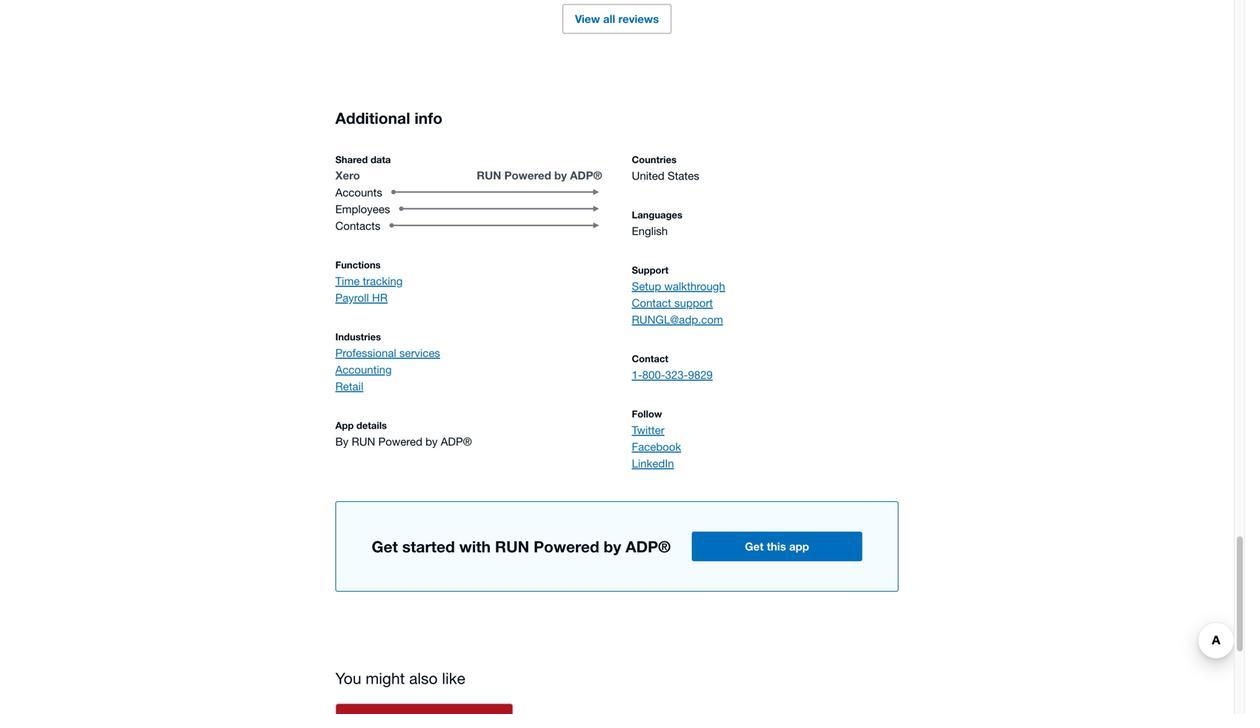 Task type: describe. For each thing, give the bounding box(es) containing it.
twitter
[[632, 423, 665, 436]]

payroll hr link
[[336, 289, 603, 306]]

professional
[[336, 346, 397, 359]]

1-800-323-9829 link
[[632, 366, 899, 383]]

data
[[371, 154, 391, 165]]

professional services link
[[336, 344, 603, 361]]

get for get started with run powered by adp®
[[372, 537, 398, 556]]

contact support link
[[632, 294, 899, 311]]

info
[[415, 109, 443, 127]]

functions
[[336, 259, 381, 270]]

contact inside support setup walkthrough contact support rungl@adp.com
[[632, 296, 672, 309]]

get started with run powered by adp®
[[372, 537, 671, 556]]

contact inside contact 1-800-323-9829
[[632, 353, 669, 364]]

twitter link
[[632, 421, 899, 438]]

support
[[675, 296, 713, 309]]

contact 1-800-323-9829
[[632, 353, 713, 381]]

you
[[336, 669, 362, 688]]

run for get started with run powered by adp®
[[495, 537, 530, 556]]

0 vertical spatial powered
[[505, 169, 552, 182]]

rungl@adp.com link
[[632, 311, 899, 328]]

with
[[460, 537, 491, 556]]

might
[[366, 669, 405, 688]]

follow
[[632, 408, 663, 420]]

app
[[336, 420, 354, 431]]

rungl@adp.com
[[632, 313, 724, 326]]

additional
[[336, 109, 410, 127]]

9829
[[688, 368, 713, 381]]

support
[[632, 264, 669, 276]]

setup walkthrough link
[[632, 278, 899, 294]]

this
[[767, 540, 787, 553]]

app details by run powered by adp®
[[336, 420, 472, 448]]

facebook link
[[632, 438, 899, 455]]

additional info
[[336, 109, 443, 127]]

run for app details by run powered by adp®
[[352, 435, 376, 448]]

accounting
[[336, 363, 392, 376]]

accounting link
[[336, 361, 603, 378]]

xero
[[336, 169, 360, 182]]

tracking
[[363, 274, 403, 287]]

contacts
[[336, 219, 381, 232]]

facebook
[[632, 440, 682, 453]]

support setup walkthrough contact support rungl@adp.com
[[632, 264, 726, 326]]

app
[[790, 540, 810, 553]]



Task type: vqa. For each thing, say whether or not it's contained in the screenshot.
'Deep'
no



Task type: locate. For each thing, give the bounding box(es) containing it.
countries united states
[[632, 154, 700, 182]]

employees
[[336, 202, 390, 215]]

view all reviews link
[[563, 4, 672, 34]]

follow twitter facebook linkedin
[[632, 408, 682, 470]]

details
[[357, 420, 387, 431]]

adp®
[[570, 169, 603, 182], [441, 435, 472, 448], [626, 537, 671, 556]]

like
[[442, 669, 466, 688]]

0 horizontal spatial by
[[426, 435, 438, 448]]

1 vertical spatial powered
[[379, 435, 423, 448]]

also
[[409, 669, 438, 688]]

1 contact from the top
[[632, 296, 672, 309]]

countries
[[632, 154, 677, 165]]

run
[[477, 169, 502, 182], [352, 435, 376, 448], [495, 537, 530, 556]]

run inside app details by run powered by adp®
[[352, 435, 376, 448]]

industries professional services accounting retail
[[336, 331, 440, 392]]

time tracking link
[[336, 272, 603, 289]]

get left started
[[372, 537, 398, 556]]

languages english
[[632, 209, 683, 237]]

0 horizontal spatial get
[[372, 537, 398, 556]]

0 vertical spatial run
[[477, 169, 502, 182]]

2 vertical spatial adp®
[[626, 537, 671, 556]]

retail link
[[336, 378, 603, 394]]

0 vertical spatial contact
[[632, 296, 672, 309]]

functions time tracking payroll hr
[[336, 259, 403, 304]]

languages
[[632, 209, 683, 220]]

1 vertical spatial contact
[[632, 353, 669, 364]]

1 vertical spatial by
[[426, 435, 438, 448]]

industries
[[336, 331, 381, 342]]

contact down 'setup'
[[632, 296, 672, 309]]

by inside app details by run powered by adp®
[[426, 435, 438, 448]]

2 horizontal spatial adp®
[[626, 537, 671, 556]]

2 horizontal spatial by
[[604, 537, 622, 556]]

payroll
[[336, 291, 369, 304]]

by
[[555, 169, 567, 182], [426, 435, 438, 448], [604, 537, 622, 556]]

walkthrough
[[665, 279, 726, 292]]

0 horizontal spatial adp®
[[441, 435, 472, 448]]

by for app details by run powered by adp®
[[426, 435, 438, 448]]

powered for app details by run powered by adp®
[[379, 435, 423, 448]]

reviews
[[619, 12, 659, 26]]

0 vertical spatial adp®
[[570, 169, 603, 182]]

800-
[[643, 368, 666, 381]]

adp® for get started with run powered by adp®
[[626, 537, 671, 556]]

get for get this app
[[745, 540, 764, 553]]

2 vertical spatial run
[[495, 537, 530, 556]]

get this app link
[[692, 532, 863, 561]]

0 vertical spatial by
[[555, 169, 567, 182]]

run powered by adp®
[[477, 169, 603, 182]]

english
[[632, 224, 668, 237]]

powered for get started with run powered by adp®
[[534, 537, 600, 556]]

1 vertical spatial adp®
[[441, 435, 472, 448]]

2 contact from the top
[[632, 353, 669, 364]]

1 horizontal spatial by
[[555, 169, 567, 182]]

1 horizontal spatial get
[[745, 540, 764, 553]]

view
[[575, 12, 600, 26]]

shared data
[[336, 154, 391, 165]]

retail
[[336, 380, 364, 392]]

by
[[336, 435, 349, 448]]

2 vertical spatial powered
[[534, 537, 600, 556]]

adp® for app details by run powered by adp®
[[441, 435, 472, 448]]

linkedin
[[632, 457, 674, 470]]

setup
[[632, 279, 662, 292]]

2 vertical spatial by
[[604, 537, 622, 556]]

services
[[400, 346, 440, 359]]

1 vertical spatial run
[[352, 435, 376, 448]]

you might also like
[[336, 669, 466, 688]]

united
[[632, 169, 665, 182]]

powered inside app details by run powered by adp®
[[379, 435, 423, 448]]

powered
[[505, 169, 552, 182], [379, 435, 423, 448], [534, 537, 600, 556]]

adp® inside app details by run powered by adp®
[[441, 435, 472, 448]]

get
[[372, 537, 398, 556], [745, 540, 764, 553]]

states
[[668, 169, 700, 182]]

by for get started with run powered by adp®
[[604, 537, 622, 556]]

hr
[[372, 291, 388, 304]]

contact up 800-
[[632, 353, 669, 364]]

1 horizontal spatial adp®
[[570, 169, 603, 182]]

accounts
[[336, 186, 383, 199]]

shared
[[336, 154, 368, 165]]

contact
[[632, 296, 672, 309], [632, 353, 669, 364]]

323-
[[666, 368, 688, 381]]

started
[[402, 537, 455, 556]]

view all reviews
[[575, 12, 659, 26]]

time
[[336, 274, 360, 287]]

linkedin link
[[632, 455, 899, 471]]

get this app
[[745, 540, 810, 553]]

1-
[[632, 368, 643, 381]]

get left this
[[745, 540, 764, 553]]

all
[[604, 12, 616, 26]]



